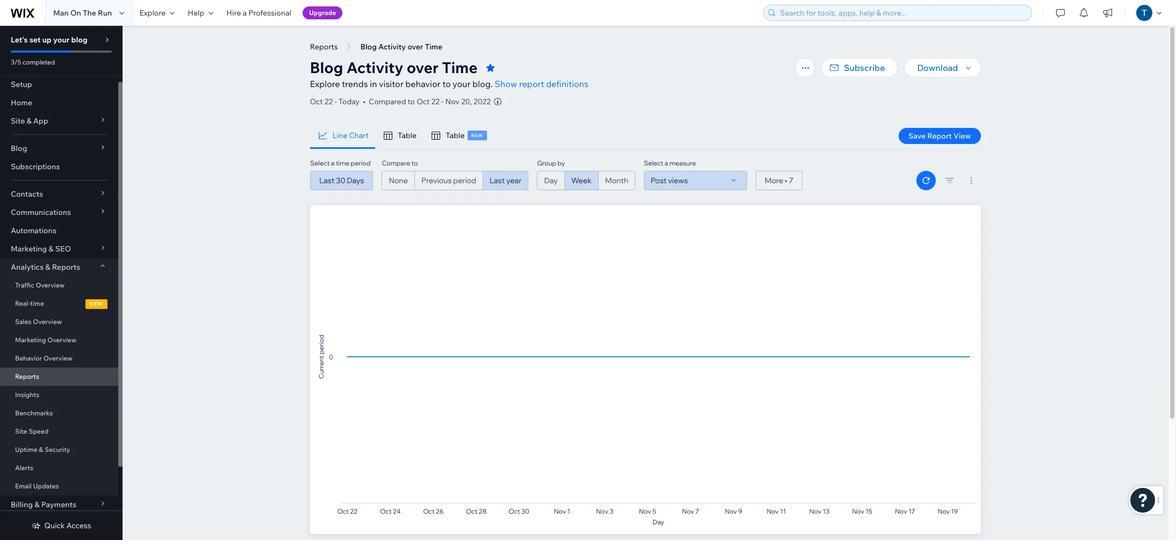 Task type: locate. For each thing, give the bounding box(es) containing it.
completed
[[23, 58, 55, 66]]

save report view
[[909, 131, 972, 141]]

site speed
[[15, 428, 49, 436]]

0 horizontal spatial explore
[[140, 8, 166, 18]]

reports inside button
[[310, 42, 338, 52]]

1 vertical spatial over
[[407, 58, 439, 77]]

0 vertical spatial explore
[[140, 8, 166, 18]]

explore left help
[[140, 8, 166, 18]]

behavior overview
[[15, 354, 72, 363]]

1 vertical spatial explore
[[310, 79, 340, 89]]

1 vertical spatial your
[[453, 79, 471, 89]]

site inside site & app popup button
[[11, 116, 25, 126]]

your up 20,
[[453, 79, 471, 89]]

reports for reports button
[[310, 42, 338, 52]]

0 horizontal spatial reports
[[15, 373, 39, 381]]

email
[[15, 482, 32, 491]]

marketing up analytics
[[11, 244, 47, 254]]

& left 'seo'
[[49, 244, 54, 254]]

activity up visitor
[[379, 42, 406, 52]]

2 vertical spatial blog
[[11, 144, 27, 153]]

professional
[[249, 8, 292, 18]]

- left the 'nov'
[[441, 97, 444, 106]]

overview for behavior overview
[[44, 354, 72, 363]]

& right billing
[[35, 500, 40, 510]]

table down the 'nov'
[[446, 131, 465, 140]]

0 vertical spatial new
[[472, 133, 484, 138]]

0 horizontal spatial to
[[408, 97, 415, 106]]

reports down 'seo'
[[52, 262, 80, 272]]

time up behavior
[[425, 42, 443, 52]]

on
[[70, 8, 81, 18]]

tab list
[[310, 123, 648, 149]]

let's set up your blog
[[11, 35, 88, 45]]

0 vertical spatial reports
[[310, 42, 338, 52]]

0 horizontal spatial oct
[[310, 97, 323, 106]]

contacts
[[11, 189, 43, 199]]

set
[[29, 35, 41, 45]]

overview
[[36, 281, 65, 289], [33, 318, 62, 326], [47, 336, 76, 344], [44, 354, 72, 363]]

marketing inside dropdown button
[[11, 244, 47, 254]]

blog.
[[473, 79, 493, 89]]

let's
[[11, 35, 28, 45]]

sidebar element
[[0, 26, 123, 541]]

to down explore trends in visitor behavior to your blog.
[[408, 97, 415, 106]]

marketing
[[11, 244, 47, 254], [15, 336, 46, 344]]

& right uptime
[[39, 446, 43, 454]]

oct
[[310, 97, 323, 106], [417, 97, 430, 106]]

0 horizontal spatial table
[[398, 131, 417, 140]]

man
[[53, 8, 69, 18]]

oct left today
[[310, 97, 323, 106]]

explore left trends
[[310, 79, 340, 89]]

marketing overview link
[[0, 331, 118, 350]]

2 table from the left
[[446, 131, 465, 140]]

contacts button
[[0, 185, 118, 203]]

site for site & app
[[11, 116, 25, 126]]

over
[[408, 42, 423, 52], [407, 58, 439, 77]]

1 horizontal spatial table
[[446, 131, 465, 140]]

blog activity over time button
[[355, 39, 448, 55]]

blog activity over time up visitor
[[310, 58, 478, 77]]

2 horizontal spatial reports
[[310, 42, 338, 52]]

to up the 'nov'
[[443, 79, 451, 89]]

site inside site speed 'link'
[[15, 428, 27, 436]]

upgrade button
[[303, 6, 343, 19]]

alerts
[[15, 464, 33, 472]]

site down home
[[11, 116, 25, 126]]

- left today
[[335, 97, 337, 106]]

automations
[[11, 226, 56, 236]]

sales
[[15, 318, 32, 326]]

1 vertical spatial marketing
[[15, 336, 46, 344]]

upgrade
[[309, 9, 336, 17]]

new inside sidebar element
[[89, 301, 104, 308]]

0 horizontal spatial -
[[335, 97, 337, 106]]

1 horizontal spatial oct
[[417, 97, 430, 106]]

0 vertical spatial blog
[[361, 42, 377, 52]]

1 horizontal spatial your
[[453, 79, 471, 89]]

time
[[425, 42, 443, 52], [442, 58, 478, 77]]

blog activity over time
[[361, 42, 443, 52], [310, 58, 478, 77]]

1 horizontal spatial explore
[[310, 79, 340, 89]]

0 vertical spatial marketing
[[11, 244, 47, 254]]

2 vertical spatial reports
[[15, 373, 39, 381]]

1 vertical spatial reports
[[52, 262, 80, 272]]

site for site speed
[[15, 428, 27, 436]]

benchmarks link
[[0, 404, 118, 423]]

your
[[53, 35, 70, 45], [453, 79, 471, 89]]

definitions
[[546, 79, 589, 89]]

billing & payments button
[[0, 496, 118, 514]]

blog up subscriptions
[[11, 144, 27, 153]]

new down 2022
[[472, 133, 484, 138]]

blog up in
[[361, 42, 377, 52]]

blog
[[361, 42, 377, 52], [310, 58, 343, 77], [11, 144, 27, 153]]

overview up marketing overview
[[33, 318, 62, 326]]

activity inside button
[[379, 42, 406, 52]]

reports inside popup button
[[52, 262, 80, 272]]

sales overview
[[15, 318, 62, 326]]

run
[[98, 8, 112, 18]]

marketing for marketing overview
[[15, 336, 46, 344]]

explore
[[140, 8, 166, 18], [310, 79, 340, 89]]

chart
[[349, 131, 369, 140]]

0 vertical spatial blog activity over time
[[361, 42, 443, 52]]

your right up
[[53, 35, 70, 45]]

& down marketing & seo at the left
[[45, 262, 50, 272]]

table
[[398, 131, 417, 140], [446, 131, 465, 140]]

access
[[67, 521, 91, 531]]

overview down the sales overview link
[[47, 336, 76, 344]]

in
[[370, 79, 377, 89]]

22
[[325, 97, 333, 106], [432, 97, 440, 106]]

site left the speed at left bottom
[[15, 428, 27, 436]]

1 table from the left
[[398, 131, 417, 140]]

overview for marketing overview
[[47, 336, 76, 344]]

& left app
[[27, 116, 32, 126]]

0 vertical spatial your
[[53, 35, 70, 45]]

show
[[495, 79, 517, 89]]

table inside button
[[398, 131, 417, 140]]

reports up insights
[[15, 373, 39, 381]]

1 vertical spatial to
[[408, 97, 415, 106]]

home link
[[0, 94, 118, 112]]

behavior
[[15, 354, 42, 363]]

1 horizontal spatial new
[[472, 133, 484, 138]]

time inside button
[[425, 42, 443, 52]]

22 left today
[[325, 97, 333, 106]]

visitor
[[379, 79, 404, 89]]

updates
[[33, 482, 59, 491]]

overview down analytics & reports
[[36, 281, 65, 289]]

& inside dropdown button
[[49, 244, 54, 254]]

0 horizontal spatial 22
[[325, 97, 333, 106]]

2 horizontal spatial blog
[[361, 42, 377, 52]]

quick access button
[[31, 521, 91, 531]]

table down oct 22 - today • compared to oct 22 - nov 20, 2022
[[398, 131, 417, 140]]

•
[[363, 97, 366, 106]]

site
[[11, 116, 25, 126], [15, 428, 27, 436]]

2 22 from the left
[[432, 97, 440, 106]]

1 horizontal spatial reports
[[52, 262, 80, 272]]

marketing for marketing & seo
[[11, 244, 47, 254]]

speed
[[29, 428, 49, 436]]

oct down behavior
[[417, 97, 430, 106]]

app
[[33, 116, 48, 126]]

blog down reports button
[[310, 58, 343, 77]]

0 horizontal spatial your
[[53, 35, 70, 45]]

overview down marketing overview link
[[44, 354, 72, 363]]

activity up in
[[347, 58, 404, 77]]

0 horizontal spatial new
[[89, 301, 104, 308]]

-
[[335, 97, 337, 106], [441, 97, 444, 106]]

time up blog.
[[442, 58, 478, 77]]

1 horizontal spatial -
[[441, 97, 444, 106]]

1 vertical spatial new
[[89, 301, 104, 308]]

0 vertical spatial site
[[11, 116, 25, 126]]

marketing up behavior
[[15, 336, 46, 344]]

insights link
[[0, 386, 118, 404]]

0 vertical spatial activity
[[379, 42, 406, 52]]

& for billing
[[35, 500, 40, 510]]

1 horizontal spatial blog
[[310, 58, 343, 77]]

0 vertical spatial time
[[425, 42, 443, 52]]

1 horizontal spatial 22
[[432, 97, 440, 106]]

setup link
[[0, 75, 118, 94]]

uptime
[[15, 446, 37, 454]]

insights
[[15, 391, 39, 399]]

subscribe button
[[822, 58, 898, 77]]

0 horizontal spatial blog
[[11, 144, 27, 153]]

new up the sales overview link
[[89, 301, 104, 308]]

&
[[27, 116, 32, 126], [49, 244, 54, 254], [45, 262, 50, 272], [39, 446, 43, 454], [35, 500, 40, 510]]

0 vertical spatial over
[[408, 42, 423, 52]]

uptime & security link
[[0, 441, 118, 459]]

blog activity over time up explore trends in visitor behavior to your blog.
[[361, 42, 443, 52]]

2 oct from the left
[[417, 97, 430, 106]]

Search for tools, apps, help & more... field
[[777, 5, 1029, 20]]

to
[[443, 79, 451, 89], [408, 97, 415, 106]]

billing & payments
[[11, 500, 76, 510]]

new inside tab list
[[472, 133, 484, 138]]

download button
[[905, 58, 981, 77]]

reports down upgrade button
[[310, 42, 338, 52]]

1 vertical spatial site
[[15, 428, 27, 436]]

tab list containing line chart
[[310, 123, 648, 149]]

0 vertical spatial to
[[443, 79, 451, 89]]

1 - from the left
[[335, 97, 337, 106]]

22 left the 'nov'
[[432, 97, 440, 106]]



Task type: vqa. For each thing, say whether or not it's contained in the screenshot.
Apps for 16 Apps
no



Task type: describe. For each thing, give the bounding box(es) containing it.
20,
[[461, 97, 472, 106]]

1 oct from the left
[[310, 97, 323, 106]]

reports link
[[0, 368, 118, 386]]

1 vertical spatial blog
[[310, 58, 343, 77]]

3/5 completed
[[11, 58, 55, 66]]

email updates link
[[0, 478, 118, 496]]

explore for explore trends in visitor behavior to your blog.
[[310, 79, 340, 89]]

hire
[[227, 8, 241, 18]]

marketing overview
[[15, 336, 76, 344]]

1 vertical spatial blog activity over time
[[310, 58, 478, 77]]

1 22 from the left
[[325, 97, 333, 106]]

site & app button
[[0, 112, 118, 130]]

2022
[[474, 97, 491, 106]]

reports for reports link
[[15, 373, 39, 381]]

1 vertical spatial activity
[[347, 58, 404, 77]]

table button
[[375, 123, 423, 149]]

help button
[[181, 0, 220, 26]]

view
[[954, 131, 972, 141]]

benchmarks
[[15, 409, 53, 417]]

blog
[[71, 35, 88, 45]]

marketing & seo button
[[0, 240, 118, 258]]

real-
[[15, 300, 30, 308]]

blog button
[[0, 139, 118, 158]]

alerts link
[[0, 459, 118, 478]]

security
[[45, 446, 70, 454]]

analytics
[[11, 262, 44, 272]]

analytics & reports button
[[0, 258, 118, 276]]

communications
[[11, 208, 71, 217]]

2 - from the left
[[441, 97, 444, 106]]

traffic overview link
[[0, 276, 118, 295]]

your inside sidebar element
[[53, 35, 70, 45]]

& for analytics
[[45, 262, 50, 272]]

overview for sales overview
[[33, 318, 62, 326]]

compared
[[369, 97, 406, 106]]

quick access
[[44, 521, 91, 531]]

nov
[[446, 97, 460, 106]]

1 horizontal spatial to
[[443, 79, 451, 89]]

email updates
[[15, 482, 59, 491]]

blog inside popup button
[[11, 144, 27, 153]]

download
[[918, 62, 959, 73]]

trends
[[342, 79, 368, 89]]

today
[[339, 97, 360, 106]]

explore trends in visitor behavior to your blog.
[[310, 79, 493, 89]]

traffic
[[15, 281, 34, 289]]

help
[[188, 8, 204, 18]]

blog activity over time inside blog activity over time button
[[361, 42, 443, 52]]

3/5
[[11, 58, 21, 66]]

the
[[83, 8, 96, 18]]

line chart button
[[310, 123, 375, 149]]

traffic overview
[[15, 281, 65, 289]]

uptime & security
[[15, 446, 70, 454]]

hire a professional
[[227, 8, 292, 18]]

line
[[333, 131, 348, 140]]

seo
[[55, 244, 71, 254]]

& for marketing
[[49, 244, 54, 254]]

subscriptions link
[[0, 158, 118, 176]]

& for site
[[27, 116, 32, 126]]

real-time
[[15, 300, 44, 308]]

show report definitions
[[495, 79, 589, 89]]

sales overview link
[[0, 313, 118, 331]]

communications button
[[0, 203, 118, 222]]

subscribe
[[844, 62, 886, 73]]

report
[[928, 131, 952, 141]]

marketing & seo
[[11, 244, 71, 254]]

over inside button
[[408, 42, 423, 52]]

report
[[519, 79, 544, 89]]

payments
[[41, 500, 76, 510]]

quick
[[44, 521, 65, 531]]

subscriptions
[[11, 162, 60, 172]]

save
[[909, 131, 926, 141]]

save report view button
[[899, 128, 981, 144]]

behavior overview link
[[0, 350, 118, 368]]

a
[[243, 8, 247, 18]]

up
[[42, 35, 52, 45]]

reports button
[[305, 39, 343, 55]]

oct 22 - today • compared to oct 22 - nov 20, 2022
[[310, 97, 491, 106]]

automations link
[[0, 222, 118, 240]]

& for uptime
[[39, 446, 43, 454]]

site speed link
[[0, 423, 118, 441]]

overview for traffic overview
[[36, 281, 65, 289]]

analytics & reports
[[11, 262, 80, 272]]

site & app
[[11, 116, 48, 126]]

man on the run
[[53, 8, 112, 18]]

behavior
[[406, 79, 441, 89]]

blog inside button
[[361, 42, 377, 52]]

hire a professional link
[[220, 0, 298, 26]]

explore for explore
[[140, 8, 166, 18]]

time
[[30, 300, 44, 308]]

billing
[[11, 500, 33, 510]]

setup
[[11, 80, 32, 89]]

1 vertical spatial time
[[442, 58, 478, 77]]



